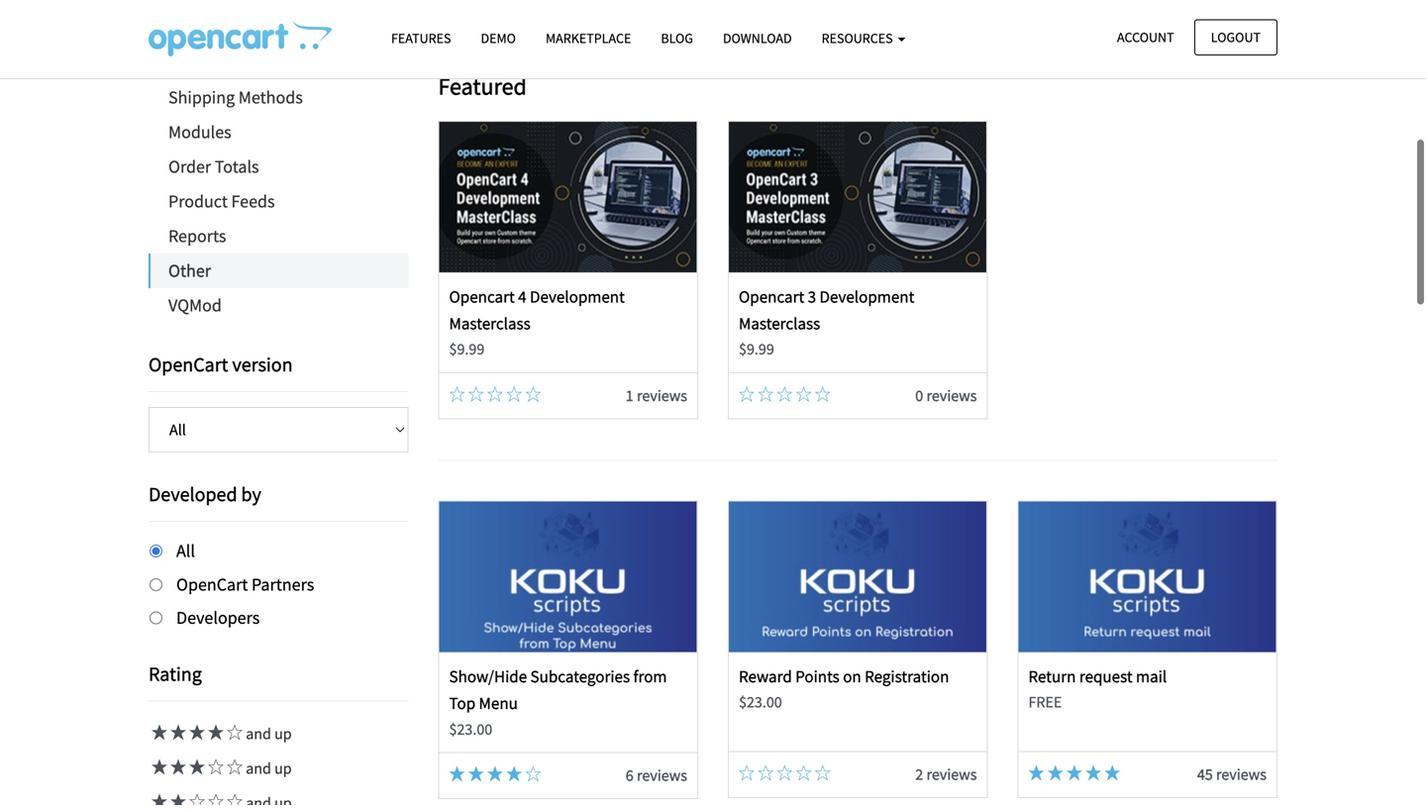 Task type: describe. For each thing, give the bounding box(es) containing it.
blog link
[[646, 21, 708, 56]]

reward points on registration $23.00
[[739, 666, 950, 712]]

payment
[[168, 52, 234, 74]]

45 reviews
[[1198, 765, 1267, 785]]

$23.00 inside reward points on registration $23.00
[[739, 693, 782, 712]]

other
[[168, 260, 211, 282]]

features link
[[376, 21, 466, 56]]

reviews for show/hide subcategories from top menu
[[637, 766, 688, 786]]

reports
[[168, 225, 226, 247]]

marketplace link
[[531, 21, 646, 56]]

paypal payment gateway image
[[543, 0, 1174, 48]]

2
[[916, 765, 924, 785]]

opencart - marketplace image
[[149, 21, 332, 56]]

opencart for opencart partners
[[176, 573, 248, 596]]

and up for 2nd and up link
[[243, 759, 292, 779]]

1
[[626, 386, 634, 406]]

45
[[1198, 765, 1213, 785]]

2 up from the top
[[275, 759, 292, 779]]

$23.00 inside show/hide subcategories from top menu $23.00
[[449, 720, 493, 739]]

marketplace
[[546, 29, 631, 47]]

opencart 4 development masterclass $9.99
[[449, 286, 625, 359]]

reviews for return request mail
[[1217, 765, 1267, 785]]

opencart partners
[[176, 573, 314, 596]]

reward points on registration link
[[739, 666, 950, 687]]

featured
[[438, 71, 527, 101]]

0 reviews
[[916, 386, 977, 406]]

show/hide subcategories from top menu $23.00
[[449, 666, 667, 739]]

languages
[[168, 17, 249, 39]]

totals
[[215, 156, 259, 178]]

free
[[1029, 693, 1062, 712]]

masterclass for 3
[[739, 313, 821, 334]]

opencart 3 development masterclass $9.99
[[739, 286, 915, 359]]

by
[[241, 482, 261, 507]]

reports link
[[149, 219, 409, 254]]

methods
[[239, 86, 303, 108]]

all
[[176, 540, 195, 562]]

reviews for opencart 3 development masterclass
[[927, 386, 977, 406]]

partners
[[252, 573, 314, 596]]

reward points on registration image
[[729, 502, 987, 652]]

reviews for opencart 4 development masterclass
[[637, 386, 688, 406]]

developers
[[176, 607, 260, 629]]

vqmod link
[[149, 288, 409, 323]]

opencart 3 development masterclass link
[[739, 286, 915, 334]]

product
[[168, 190, 228, 213]]

modules
[[168, 121, 232, 143]]

product feeds link
[[149, 184, 409, 219]]

from
[[634, 666, 667, 687]]

$9.99 for opencart 3 development masterclass
[[739, 340, 775, 359]]

masterclass for 4
[[449, 313, 531, 334]]

opencart version
[[149, 352, 293, 377]]

feeds
[[231, 190, 275, 213]]

return request mail image
[[1019, 502, 1277, 652]]

opencart for opencart 4 development masterclass
[[449, 286, 515, 307]]

$9.99 for opencart 4 development masterclass
[[449, 340, 485, 359]]

reward
[[739, 666, 792, 687]]

and up for first and up link
[[243, 724, 292, 744]]

return request mail free
[[1029, 666, 1167, 712]]

opencart 4 development masterclass link
[[449, 286, 625, 334]]

other link
[[151, 254, 409, 288]]

order
[[168, 156, 211, 178]]

1 and from the top
[[246, 724, 271, 744]]

account link
[[1101, 19, 1191, 55]]

4
[[518, 286, 527, 307]]

reviews for reward points on registration
[[927, 765, 977, 785]]

registration
[[865, 666, 950, 687]]

version
[[232, 352, 293, 377]]

shipping methods link
[[149, 80, 409, 115]]

subcategories
[[531, 666, 630, 687]]



Task type: locate. For each thing, give the bounding box(es) containing it.
1 vertical spatial opencart
[[176, 573, 248, 596]]

request
[[1080, 666, 1133, 687]]

development for opencart 4 development masterclass
[[530, 286, 625, 307]]

shipping
[[168, 86, 235, 108]]

payment gateways
[[168, 52, 310, 74]]

masterclass inside the opencart 4 development masterclass $9.99
[[449, 313, 531, 334]]

product feeds
[[168, 190, 275, 213]]

development inside the opencart 4 development masterclass $9.99
[[530, 286, 625, 307]]

6 reviews
[[626, 766, 688, 786]]

demo
[[481, 29, 516, 47]]

$23.00
[[739, 693, 782, 712], [449, 720, 493, 739]]

2 and up link from the top
[[149, 759, 292, 779]]

opencart 3 development masterclass image
[[729, 122, 987, 272]]

opencart inside opencart 3 development masterclass $9.99
[[739, 286, 805, 307]]

points
[[796, 666, 840, 687]]

show/hide subcategories from top menu image
[[440, 502, 697, 652]]

developed by
[[149, 482, 261, 507]]

star light o image
[[468, 386, 484, 402], [758, 386, 774, 402], [205, 759, 224, 775], [758, 765, 774, 781], [796, 765, 812, 781], [205, 794, 224, 805], [224, 794, 243, 805]]

rating
[[149, 662, 202, 686]]

0 horizontal spatial masterclass
[[449, 313, 531, 334]]

1 horizontal spatial $23.00
[[739, 693, 782, 712]]

menu
[[479, 693, 518, 714]]

6
[[626, 766, 634, 786]]

opencart for opencart version
[[149, 352, 228, 377]]

reviews right 45
[[1217, 765, 1267, 785]]

opencart
[[449, 286, 515, 307], [739, 286, 805, 307]]

1 masterclass from the left
[[449, 313, 531, 334]]

reviews
[[637, 386, 688, 406], [927, 386, 977, 406], [927, 765, 977, 785], [1217, 765, 1267, 785], [637, 766, 688, 786]]

1 $9.99 from the left
[[449, 340, 485, 359]]

0 horizontal spatial $23.00
[[449, 720, 493, 739]]

0 horizontal spatial $9.99
[[449, 340, 485, 359]]

development right 4
[[530, 286, 625, 307]]

top
[[449, 693, 476, 714]]

1 development from the left
[[530, 286, 625, 307]]

opencart
[[149, 352, 228, 377], [176, 573, 248, 596]]

features
[[391, 29, 451, 47]]

$9.99 inside opencart 3 development masterclass $9.99
[[739, 340, 775, 359]]

2 and from the top
[[246, 759, 271, 779]]

None radio
[[150, 545, 162, 558], [150, 578, 162, 591], [150, 545, 162, 558], [150, 578, 162, 591]]

1 vertical spatial and
[[246, 759, 271, 779]]

modules link
[[149, 115, 409, 150]]

and up link
[[149, 724, 292, 744], [149, 759, 292, 779]]

$23.00 down reward on the bottom right
[[739, 693, 782, 712]]

and
[[246, 724, 271, 744], [246, 759, 271, 779]]

1 vertical spatial and up link
[[149, 759, 292, 779]]

opencart inside the opencart 4 development masterclass $9.99
[[449, 286, 515, 307]]

up
[[275, 724, 292, 744], [275, 759, 292, 779]]

blog
[[661, 29, 693, 47]]

$23.00 down top
[[449, 720, 493, 739]]

opencart left 4
[[449, 286, 515, 307]]

0 vertical spatial opencart
[[149, 352, 228, 377]]

demo link
[[466, 21, 531, 56]]

resources
[[822, 29, 896, 47]]

return request mail link
[[1029, 666, 1167, 687]]

2 masterclass from the left
[[739, 313, 821, 334]]

development
[[530, 286, 625, 307], [820, 286, 915, 307]]

$9.99
[[449, 340, 485, 359], [739, 340, 775, 359]]

$9.99 down opencart 3 development masterclass link
[[739, 340, 775, 359]]

show/hide subcategories from top menu link
[[449, 666, 667, 714]]

1 vertical spatial and up
[[243, 759, 292, 779]]

order totals link
[[149, 150, 409, 184]]

resources link
[[807, 21, 921, 56]]

opencart left 3 at right top
[[739, 286, 805, 307]]

logout
[[1212, 28, 1261, 46]]

masterclass down 3 at right top
[[739, 313, 821, 334]]

order totals
[[168, 156, 259, 178]]

reviews right 6
[[637, 766, 688, 786]]

2 reviews
[[916, 765, 977, 785]]

0 vertical spatial up
[[275, 724, 292, 744]]

opencart up developers
[[176, 573, 248, 596]]

None radio
[[150, 612, 162, 625]]

reviews right '2'
[[927, 765, 977, 785]]

0 vertical spatial $23.00
[[739, 693, 782, 712]]

0 vertical spatial and up link
[[149, 724, 292, 744]]

masterclass inside opencart 3 development masterclass $9.99
[[739, 313, 821, 334]]

account
[[1118, 28, 1175, 46]]

download
[[723, 29, 792, 47]]

development right 3 at right top
[[820, 286, 915, 307]]

0 horizontal spatial opencart
[[449, 286, 515, 307]]

1 and up from the top
[[243, 724, 292, 744]]

1 and up link from the top
[[149, 724, 292, 744]]

languages link
[[149, 11, 409, 46]]

2 $9.99 from the left
[[739, 340, 775, 359]]

star light o image
[[449, 386, 465, 402], [487, 386, 503, 402], [506, 386, 522, 402], [525, 386, 541, 402], [739, 386, 755, 402], [777, 386, 793, 402], [796, 386, 812, 402], [815, 386, 831, 402], [224, 725, 243, 740], [224, 759, 243, 775], [739, 765, 755, 781], [777, 765, 793, 781], [815, 765, 831, 781], [525, 766, 541, 782], [186, 794, 205, 805]]

on
[[843, 666, 862, 687]]

shipping methods
[[168, 86, 303, 108]]

2 and up from the top
[[243, 759, 292, 779]]

3
[[808, 286, 816, 307]]

gateways
[[238, 52, 310, 74]]

logout link
[[1195, 19, 1278, 55]]

payment gateways link
[[149, 46, 409, 80]]

1 up from the top
[[275, 724, 292, 744]]

reviews right 1
[[637, 386, 688, 406]]

development inside opencart 3 development masterclass $9.99
[[820, 286, 915, 307]]

0 horizontal spatial development
[[530, 286, 625, 307]]

0 vertical spatial and up
[[243, 724, 292, 744]]

$9.99 inside the opencart 4 development masterclass $9.99
[[449, 340, 485, 359]]

opencart down vqmod
[[149, 352, 228, 377]]

mail
[[1136, 666, 1167, 687]]

and up
[[243, 724, 292, 744], [243, 759, 292, 779]]

reviews right the 0
[[927, 386, 977, 406]]

developed
[[149, 482, 237, 507]]

vqmod
[[168, 294, 222, 317]]

1 vertical spatial up
[[275, 759, 292, 779]]

masterclass down 4
[[449, 313, 531, 334]]

show/hide
[[449, 666, 527, 687]]

development for opencart 3 development masterclass
[[820, 286, 915, 307]]

1 horizontal spatial masterclass
[[739, 313, 821, 334]]

download link
[[708, 21, 807, 56]]

return
[[1029, 666, 1076, 687]]

0 vertical spatial and
[[246, 724, 271, 744]]

opencart for opencart 3 development masterclass
[[739, 286, 805, 307]]

0
[[916, 386, 924, 406]]

1 horizontal spatial opencart
[[739, 286, 805, 307]]

star light image
[[186, 725, 205, 740], [149, 759, 167, 775], [1029, 765, 1045, 781], [1067, 765, 1083, 781], [487, 766, 503, 782], [149, 794, 167, 805], [167, 794, 186, 805]]

1 reviews
[[626, 386, 688, 406]]

opencart 4 development masterclass image
[[440, 122, 697, 272]]

1 vertical spatial $23.00
[[449, 720, 493, 739]]

$9.99 down opencart 4 development masterclass link
[[449, 340, 485, 359]]

2 opencart from the left
[[739, 286, 805, 307]]

2 development from the left
[[820, 286, 915, 307]]

1 opencart from the left
[[449, 286, 515, 307]]

1 horizontal spatial $9.99
[[739, 340, 775, 359]]

1 horizontal spatial development
[[820, 286, 915, 307]]

star light image
[[149, 725, 167, 740], [167, 725, 186, 740], [205, 725, 224, 740], [167, 759, 186, 775], [186, 759, 205, 775], [1048, 765, 1064, 781], [1086, 765, 1102, 781], [1105, 765, 1121, 781], [449, 766, 465, 782], [468, 766, 484, 782], [506, 766, 522, 782]]

masterclass
[[449, 313, 531, 334], [739, 313, 821, 334]]



Task type: vqa. For each thing, say whether or not it's contained in the screenshot.


